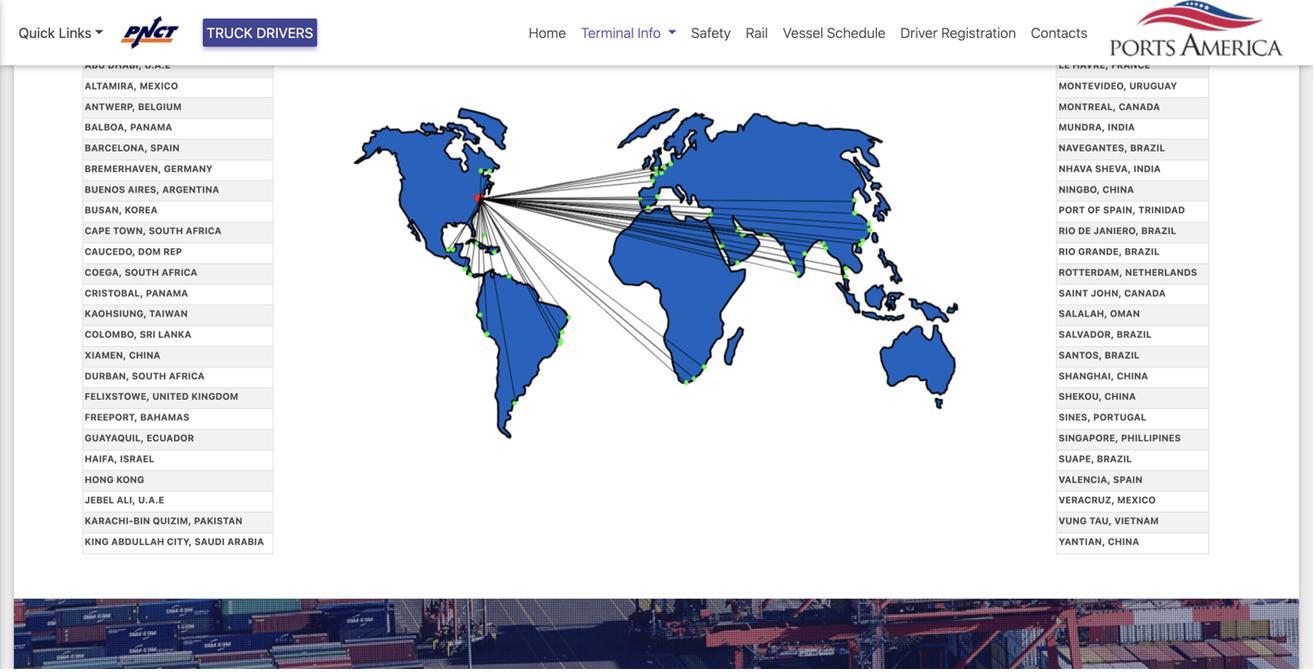 Task type: describe. For each thing, give the bounding box(es) containing it.
0 vertical spatial canada
[[1119, 101, 1161, 112]]

abu dhabi, u.a.e
[[85, 60, 171, 70]]

0 vertical spatial india
[[1108, 122, 1136, 133]]

karachi-
[[85, 516, 133, 527]]

china for ningbo, china
[[1103, 184, 1135, 195]]

yantian, china
[[1059, 537, 1140, 548]]

jebel ali, u.a.e
[[85, 495, 164, 506]]

coega, south africa
[[85, 267, 197, 278]]

spain for barcelona, spain
[[150, 143, 180, 153]]

cape
[[85, 226, 111, 236]]

truck drivers link
[[203, 18, 317, 47]]

port of spain, trinidad
[[1059, 205, 1186, 216]]

bahamas
[[140, 412, 190, 423]]

ningbo,
[[1059, 184, 1101, 195]]

veracruz, mexico
[[1059, 495, 1157, 506]]

panama for cristobal, panama
[[146, 288, 188, 299]]

terminal info
[[581, 25, 661, 41]]

altamira,
[[85, 81, 137, 91]]

montreal,
[[1059, 101, 1117, 112]]

haifa,
[[85, 454, 118, 465]]

safety link
[[684, 15, 739, 50]]

contacts link
[[1024, 15, 1096, 50]]

china for shekou, china
[[1105, 392, 1137, 402]]

bremerhaven,
[[85, 163, 161, 174]]

navegantes, brazil
[[1059, 143, 1166, 153]]

singapore, phillipines
[[1059, 433, 1182, 444]]

santos,
[[1059, 350, 1103, 361]]

belgium
[[138, 101, 182, 112]]

terminal info link
[[574, 15, 684, 50]]

bremerhaven, germany
[[85, 163, 213, 174]]

brazil for santos, brazil
[[1105, 350, 1140, 361]]

balboa,
[[85, 122, 128, 133]]

rep
[[163, 246, 182, 257]]

1 vertical spatial india
[[1134, 163, 1162, 174]]

valencia,
[[1059, 475, 1111, 485]]

china for xiamen, china
[[129, 350, 160, 361]]

sines,
[[1059, 412, 1092, 423]]

city,
[[167, 537, 192, 548]]

colombo, sri lanka
[[85, 329, 191, 340]]

israel
[[120, 454, 154, 465]]

mexico for veracruz, mexico
[[1118, 495, 1157, 506]]

freeport,
[[85, 412, 138, 423]]

brazil for salvador, brazil
[[1117, 329, 1152, 340]]

suape, brazil
[[1059, 454, 1133, 465]]

ecuador
[[147, 433, 194, 444]]

u.a.e for jebel ali, u.a.e
[[138, 495, 164, 506]]

oman
[[1111, 309, 1141, 319]]

of
[[1088, 205, 1101, 216]]

hong
[[85, 475, 114, 485]]

valencia, spain
[[1059, 475, 1143, 485]]

home
[[529, 25, 567, 41]]

netherlands
[[1126, 267, 1198, 278]]

rio for rio grande, brazil
[[1059, 246, 1076, 257]]

nhava
[[1059, 163, 1093, 174]]

truck
[[207, 25, 253, 41]]

spain for valencia, spain
[[1114, 475, 1143, 485]]

rotterdam, netherlands
[[1059, 267, 1198, 278]]

caucedo, dom rep
[[85, 246, 182, 257]]

sheva,
[[1096, 163, 1132, 174]]

brazil up rotterdam, netherlands
[[1125, 246, 1160, 257]]

rail link
[[739, 15, 776, 50]]

dhabi,
[[108, 60, 142, 70]]

caucedo,
[[85, 246, 136, 257]]

abu
[[85, 60, 105, 70]]

lanka
[[158, 329, 191, 340]]

france
[[1112, 60, 1151, 70]]

saint john, canada
[[1059, 288, 1166, 299]]

africa for coega, south africa
[[162, 267, 197, 278]]

kong
[[116, 475, 144, 485]]

quick
[[19, 25, 55, 41]]

jebel
[[85, 495, 114, 506]]

shekou,
[[1059, 392, 1103, 402]]

haifa, israel
[[85, 454, 154, 465]]

rail image
[[352, 100, 962, 446]]

u.a.e for abu dhabi, u.a.e
[[144, 60, 171, 70]]

quick links link
[[19, 22, 104, 43]]

nhava sheva, india
[[1059, 163, 1162, 174]]

le havre, france
[[1059, 60, 1151, 70]]

guayaquil,
[[85, 433, 144, 444]]

shanghai, china
[[1059, 371, 1149, 382]]

buenos
[[85, 184, 125, 195]]

contacts
[[1032, 25, 1088, 41]]

bin
[[133, 516, 150, 527]]



Task type: vqa. For each thing, say whether or not it's contained in the screenshot.
Add
no



Task type: locate. For each thing, give the bounding box(es) containing it.
shekou, china
[[1059, 392, 1137, 402]]

xiamen, china
[[85, 350, 160, 361]]

terminal
[[581, 25, 635, 41]]

0 vertical spatial panama
[[130, 122, 172, 133]]

spain up veracruz, mexico
[[1114, 475, 1143, 485]]

shanghai,
[[1059, 371, 1115, 382]]

vessel schedule
[[783, 25, 886, 41]]

suape,
[[1059, 454, 1095, 465]]

mexico up belgium
[[140, 81, 178, 91]]

1 vertical spatial u.a.e
[[138, 495, 164, 506]]

1 vertical spatial rio
[[1059, 246, 1076, 257]]

rotterdam,
[[1059, 267, 1123, 278]]

south for coega,
[[125, 267, 159, 278]]

king abdullah city, saudi arabia
[[85, 537, 264, 548]]

colombo,
[[85, 329, 137, 340]]

brazil down oman on the top right of the page
[[1117, 329, 1152, 340]]

kingdom
[[191, 392, 238, 402]]

altamira, mexico
[[85, 81, 178, 91]]

0 vertical spatial africa
[[186, 226, 222, 236]]

0 vertical spatial spain
[[150, 143, 180, 153]]

africa down argentina
[[186, 226, 222, 236]]

spain up bremerhaven, germany
[[150, 143, 180, 153]]

1 horizontal spatial mexico
[[1118, 495, 1157, 506]]

singapore,
[[1059, 433, 1119, 444]]

brazil for navegantes, brazil
[[1131, 143, 1166, 153]]

panama down belgium
[[130, 122, 172, 133]]

china
[[1103, 184, 1135, 195], [129, 350, 160, 361], [1117, 371, 1149, 382], [1105, 392, 1137, 402], [1109, 537, 1140, 548]]

china for yantian, china
[[1109, 537, 1140, 548]]

canada down uruguay
[[1119, 101, 1161, 112]]

truck drivers
[[207, 25, 313, 41]]

guayaquil, ecuador
[[85, 433, 194, 444]]

vessel
[[783, 25, 824, 41]]

santos, brazil
[[1059, 350, 1140, 361]]

u.a.e up bin
[[138, 495, 164, 506]]

kaohsiung, taiwan
[[85, 309, 188, 319]]

veracruz,
[[1059, 495, 1115, 506]]

rio grande, brazil
[[1059, 246, 1160, 257]]

2 vertical spatial africa
[[169, 371, 205, 382]]

1 vertical spatial panama
[[146, 288, 188, 299]]

china down santos, brazil
[[1117, 371, 1149, 382]]

1 rio from the top
[[1059, 226, 1076, 236]]

2 vertical spatial south
[[132, 371, 166, 382]]

0 vertical spatial south
[[149, 226, 183, 236]]

mexico for altamira, mexico
[[140, 81, 178, 91]]

balboa, panama
[[85, 122, 172, 133]]

driver registration
[[901, 25, 1017, 41]]

0 horizontal spatial spain
[[150, 143, 180, 153]]

durban, south africa
[[85, 371, 205, 382]]

0 vertical spatial rio
[[1059, 226, 1076, 236]]

salvador, brazil
[[1059, 329, 1152, 340]]

felixstowe, united kingdom
[[85, 392, 238, 402]]

busan, korea
[[85, 205, 158, 216]]

south up the cristobal, panama
[[125, 267, 159, 278]]

quick links
[[19, 25, 92, 41]]

canada
[[1119, 101, 1161, 112], [1125, 288, 1166, 299]]

1 horizontal spatial spain
[[1114, 475, 1143, 485]]

cristobal, panama
[[85, 288, 188, 299]]

dom
[[138, 246, 161, 257]]

brazil down "trinidad"
[[1142, 226, 1177, 236]]

africa down rep
[[162, 267, 197, 278]]

mundra,
[[1059, 122, 1106, 133]]

india up navegantes, brazil
[[1108, 122, 1136, 133]]

china for shanghai, china
[[1117, 371, 1149, 382]]

africa up united
[[169, 371, 205, 382]]

1 vertical spatial mexico
[[1118, 495, 1157, 506]]

vietnam
[[1115, 516, 1160, 527]]

canada down netherlands
[[1125, 288, 1166, 299]]

south up felixstowe, united kingdom
[[132, 371, 166, 382]]

0 vertical spatial mexico
[[140, 81, 178, 91]]

info
[[638, 25, 661, 41]]

felixstowe,
[[85, 392, 150, 402]]

china up portugal
[[1105, 392, 1137, 402]]

trinidad
[[1139, 205, 1186, 216]]

ali,
[[117, 495, 136, 506]]

rio up rotterdam,
[[1059, 246, 1076, 257]]

xiamen,
[[85, 350, 126, 361]]

schedule
[[827, 25, 886, 41]]

antwerp,
[[85, 101, 135, 112]]

africa for durban, south africa
[[169, 371, 205, 382]]

brazil down salvador, brazil
[[1105, 350, 1140, 361]]

vessel schedule link
[[776, 15, 894, 50]]

1 vertical spatial africa
[[162, 267, 197, 278]]

safety
[[692, 25, 731, 41]]

driver
[[901, 25, 938, 41]]

korea
[[125, 205, 158, 216]]

le
[[1059, 60, 1071, 70]]

1 vertical spatial canada
[[1125, 288, 1166, 299]]

2 rio from the top
[[1059, 246, 1076, 257]]

1 vertical spatial south
[[125, 267, 159, 278]]

de
[[1079, 226, 1092, 236]]

u.a.e right 'dhabi,'
[[144, 60, 171, 70]]

salvador,
[[1059, 329, 1115, 340]]

links
[[59, 25, 92, 41]]

china up durban, south africa
[[129, 350, 160, 361]]

brazil for suape, brazil
[[1098, 454, 1133, 465]]

quizim,
[[153, 516, 192, 527]]

south
[[149, 226, 183, 236], [125, 267, 159, 278], [132, 371, 166, 382]]

brazil up sheva,
[[1131, 143, 1166, 153]]

south for durban,
[[132, 371, 166, 382]]

grande,
[[1079, 246, 1123, 257]]

barcelona, spain
[[85, 143, 180, 153]]

king
[[85, 537, 109, 548]]

arabia
[[227, 537, 264, 548]]

india right sheva,
[[1134, 163, 1162, 174]]

montevideo, uruguay
[[1059, 81, 1178, 91]]

drivers
[[257, 25, 313, 41]]

china up spain,
[[1103, 184, 1135, 195]]

rio for rio de janiero, brazil
[[1059, 226, 1076, 236]]

ningbo, china
[[1059, 184, 1135, 195]]

cape town, south africa
[[85, 226, 222, 236]]

south up rep
[[149, 226, 183, 236]]

panama up the taiwan
[[146, 288, 188, 299]]

panama
[[130, 122, 172, 133], [146, 288, 188, 299]]

home link
[[522, 15, 574, 50]]

abdullah
[[111, 537, 164, 548]]

rio de janiero, brazil
[[1059, 226, 1177, 236]]

john,
[[1092, 288, 1123, 299]]

brazil down 'singapore, phillipines'
[[1098, 454, 1133, 465]]

aires,
[[128, 184, 160, 195]]

barcelona,
[[85, 143, 148, 153]]

kaohsiung,
[[85, 309, 147, 319]]

vung tau, vietnam
[[1059, 516, 1160, 527]]

mexico up vietnam
[[1118, 495, 1157, 506]]

0 horizontal spatial mexico
[[140, 81, 178, 91]]

town,
[[113, 226, 146, 236]]

durban,
[[85, 371, 129, 382]]

0 vertical spatial u.a.e
[[144, 60, 171, 70]]

freeport, bahamas
[[85, 412, 190, 423]]

china down vietnam
[[1109, 537, 1140, 548]]

saudi
[[195, 537, 225, 548]]

spain,
[[1104, 205, 1137, 216]]

argentina
[[162, 184, 219, 195]]

rio left "de"
[[1059, 226, 1076, 236]]

port
[[1059, 205, 1086, 216]]

panama for balboa, panama
[[130, 122, 172, 133]]

brazil
[[1131, 143, 1166, 153], [1142, 226, 1177, 236], [1125, 246, 1160, 257], [1117, 329, 1152, 340], [1105, 350, 1140, 361], [1098, 454, 1133, 465]]

1 vertical spatial spain
[[1114, 475, 1143, 485]]

karachi-bin quizim, pakistan
[[85, 516, 243, 527]]

germany
[[164, 163, 213, 174]]



